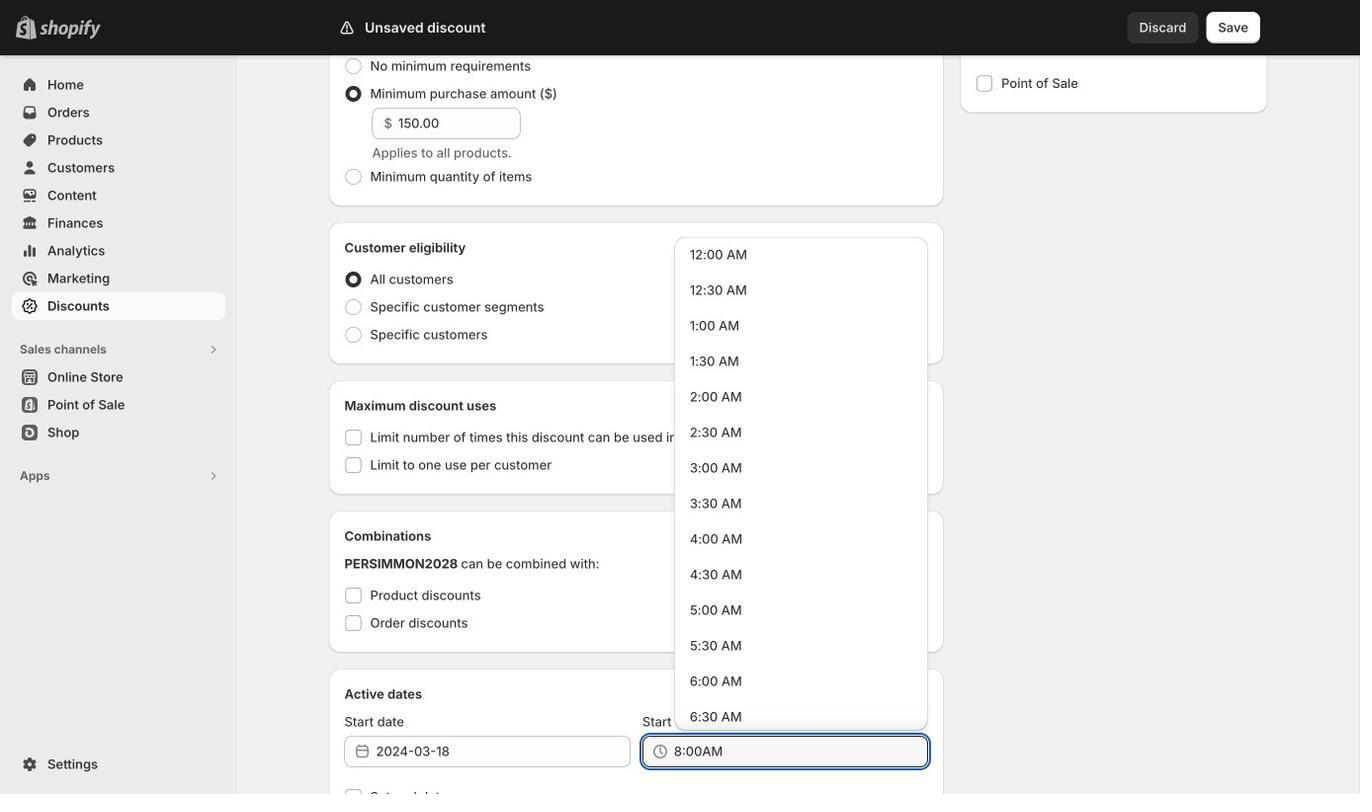 Task type: vqa. For each thing, say whether or not it's contained in the screenshot.
list box
yes



Task type: locate. For each thing, give the bounding box(es) containing it.
shopify image
[[40, 20, 101, 39]]

YYYY-MM-DD text field
[[376, 737, 631, 768]]

list box
[[674, 237, 929, 795]]



Task type: describe. For each thing, give the bounding box(es) containing it.
Enter time text field
[[674, 737, 929, 768]]

0.00 text field
[[398, 108, 521, 139]]



